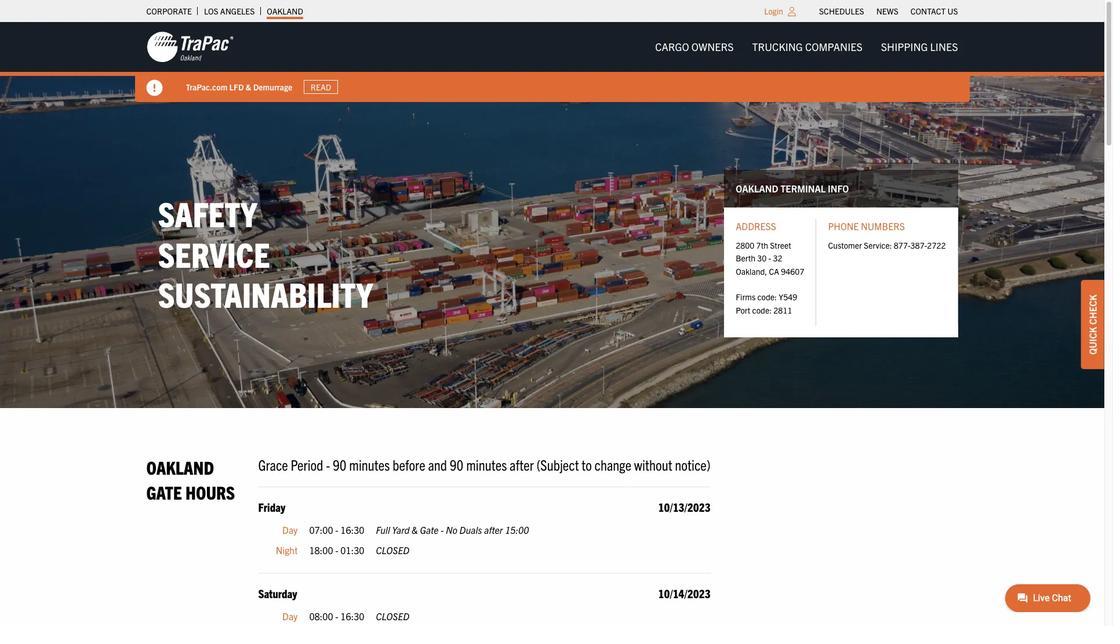 Task type: locate. For each thing, give the bounding box(es) containing it.
08:00
[[309, 611, 333, 622]]

15:00
[[505, 524, 529, 536]]

0 horizontal spatial 90
[[333, 455, 347, 474]]

schedules link
[[820, 3, 865, 19]]

0 horizontal spatial oakland
[[146, 456, 214, 478]]

solid image
[[146, 80, 163, 96]]

oakland inside "oakland gate hours"
[[146, 456, 214, 478]]

menu bar down light 'image'
[[646, 35, 968, 59]]

1 vertical spatial day
[[282, 611, 298, 622]]

1 horizontal spatial after
[[510, 455, 534, 474]]

address
[[736, 221, 777, 232]]

day
[[282, 524, 298, 536], [282, 611, 298, 622]]

0 vertical spatial &
[[246, 82, 251, 92]]

menu bar inside banner
[[646, 35, 968, 59]]

full yard & gate - no duals after 15:00
[[376, 524, 529, 536]]

1 16:30 from the top
[[341, 524, 365, 536]]

90
[[333, 455, 347, 474], [450, 455, 464, 474]]

0 vertical spatial code:
[[758, 292, 777, 302]]

closed down yard
[[376, 545, 410, 556]]

0 vertical spatial after
[[510, 455, 534, 474]]

07:00 - 16:30
[[309, 524, 365, 536]]

90 right and
[[450, 455, 464, 474]]

los angeles link
[[204, 3, 255, 19]]

&
[[246, 82, 251, 92], [412, 524, 418, 536]]

1 vertical spatial code:
[[753, 305, 772, 315]]

2722
[[928, 240, 946, 250]]

0 horizontal spatial &
[[246, 82, 251, 92]]

light image
[[788, 7, 796, 16]]

minutes left the before
[[349, 455, 390, 474]]

0 vertical spatial 16:30
[[341, 524, 365, 536]]

16:30 right "08:00"
[[341, 611, 365, 622]]

code:
[[758, 292, 777, 302], [753, 305, 772, 315]]

16:30 up 01:30 at bottom
[[341, 524, 365, 536]]

2 horizontal spatial oakland
[[736, 182, 779, 194]]

shipping
[[881, 40, 928, 53]]

after
[[510, 455, 534, 474], [484, 524, 503, 536]]

1 day from the top
[[282, 524, 298, 536]]

gate
[[146, 481, 182, 504], [420, 524, 439, 536]]

0 vertical spatial day
[[282, 524, 298, 536]]

1 horizontal spatial &
[[412, 524, 418, 536]]

to
[[582, 455, 592, 474]]

code: up 2811
[[758, 292, 777, 302]]

0 horizontal spatial minutes
[[349, 455, 390, 474]]

10/13/2023
[[659, 500, 711, 514]]

387-
[[911, 240, 928, 250]]

1 horizontal spatial 90
[[450, 455, 464, 474]]

1 horizontal spatial oakland
[[267, 6, 303, 16]]

cargo owners link
[[646, 35, 743, 59]]

closed right 08:00 - 16:30
[[376, 611, 410, 622]]

day down saturday
[[282, 611, 298, 622]]

30
[[758, 253, 767, 263]]

16:30 for saturday
[[341, 611, 365, 622]]

oakland right angeles
[[267, 6, 303, 16]]

gate left the hours
[[146, 481, 182, 504]]

shipping lines link
[[872, 35, 968, 59]]

2 vertical spatial oakland
[[146, 456, 214, 478]]

2 day from the top
[[282, 611, 298, 622]]

0 vertical spatial menu bar
[[814, 3, 965, 19]]

ca
[[769, 266, 780, 276]]

& inside banner
[[246, 82, 251, 92]]

1 vertical spatial closed
[[376, 611, 410, 622]]

trucking companies
[[753, 40, 863, 53]]

1 vertical spatial menu bar
[[646, 35, 968, 59]]

schedules
[[820, 6, 865, 16]]

& right yard
[[412, 524, 418, 536]]

1 horizontal spatial gate
[[420, 524, 439, 536]]

oakland image
[[146, 31, 233, 63]]

shipping lines
[[881, 40, 958, 53]]

minutes
[[349, 455, 390, 474], [466, 455, 507, 474]]

2 16:30 from the top
[[341, 611, 365, 622]]

owners
[[692, 40, 734, 53]]

numbers
[[861, 221, 905, 232]]

2 90 from the left
[[450, 455, 464, 474]]

0 vertical spatial gate
[[146, 481, 182, 504]]

0 vertical spatial closed
[[376, 545, 410, 556]]

- left no
[[441, 524, 444, 536]]

-
[[769, 253, 772, 263], [326, 455, 330, 474], [335, 524, 339, 536], [441, 524, 444, 536], [335, 545, 339, 556], [335, 611, 339, 622]]

minutes right and
[[466, 455, 507, 474]]

banner containing cargo owners
[[0, 22, 1114, 102]]

1 vertical spatial 16:30
[[341, 611, 365, 622]]

menu bar containing cargo owners
[[646, 35, 968, 59]]

& for gate
[[412, 524, 418, 536]]

1 closed from the top
[[376, 545, 410, 556]]

los angeles
[[204, 6, 255, 16]]

1 90 from the left
[[333, 455, 347, 474]]

1 vertical spatial &
[[412, 524, 418, 536]]

contact
[[911, 6, 946, 16]]

- right 30 at the right of page
[[769, 253, 772, 263]]

trapac.com
[[186, 82, 228, 92]]

code: right port
[[753, 305, 772, 315]]

- inside 2800 7th street berth 30 - 32 oakland, ca 94607
[[769, 253, 772, 263]]

lines
[[931, 40, 958, 53]]

full
[[376, 524, 390, 536]]

16:30
[[341, 524, 365, 536], [341, 611, 365, 622]]

after left (subject
[[510, 455, 534, 474]]

banner
[[0, 22, 1114, 102]]

1 horizontal spatial minutes
[[466, 455, 507, 474]]

0 horizontal spatial after
[[484, 524, 503, 536]]

oakland up address at right top
[[736, 182, 779, 194]]

90 right period
[[333, 455, 347, 474]]

2 closed from the top
[[376, 611, 410, 622]]

after right duals
[[484, 524, 503, 536]]

2811
[[774, 305, 793, 315]]

07:00
[[309, 524, 333, 536]]

quick check
[[1088, 295, 1099, 355]]

1 vertical spatial after
[[484, 524, 503, 536]]

oakland
[[267, 6, 303, 16], [736, 182, 779, 194], [146, 456, 214, 478]]

10/14/2023
[[659, 586, 711, 601]]

menu bar
[[814, 3, 965, 19], [646, 35, 968, 59]]

0 vertical spatial oakland
[[267, 6, 303, 16]]

1 vertical spatial gate
[[420, 524, 439, 536]]

yard
[[392, 524, 410, 536]]

trucking companies link
[[743, 35, 872, 59]]

- right 07:00
[[335, 524, 339, 536]]

firms code:  y549 port code:  2811
[[736, 292, 798, 315]]

2800 7th street berth 30 - 32 oakland, ca 94607
[[736, 240, 805, 276]]

day up night on the left
[[282, 524, 298, 536]]

us
[[948, 6, 958, 16]]

gate inside "oakland gate hours"
[[146, 481, 182, 504]]

oakland up the hours
[[146, 456, 214, 478]]

menu bar up shipping
[[814, 3, 965, 19]]

gate left no
[[420, 524, 439, 536]]

1 minutes from the left
[[349, 455, 390, 474]]

grace period - 90 minutes before and 90 minutes after (subject to change without notice)
[[258, 455, 711, 474]]

& right lfd
[[246, 82, 251, 92]]

oakland terminal info
[[736, 182, 849, 194]]

1 vertical spatial oakland
[[736, 182, 779, 194]]

16:30 for friday
[[341, 524, 365, 536]]

period
[[291, 455, 323, 474]]

berth
[[736, 253, 756, 263]]

duals
[[460, 524, 482, 536]]

0 horizontal spatial gate
[[146, 481, 182, 504]]



Task type: describe. For each thing, give the bounding box(es) containing it.
sustainability
[[158, 273, 373, 315]]

los
[[204, 6, 218, 16]]

corporate
[[146, 6, 192, 16]]

friday
[[258, 500, 286, 514]]

terminal
[[781, 182, 826, 194]]

2 minutes from the left
[[466, 455, 507, 474]]

contact us
[[911, 6, 958, 16]]

safety service sustainability
[[158, 192, 373, 315]]

closed for 01:30
[[376, 545, 410, 556]]

cargo owners
[[655, 40, 734, 53]]

firms
[[736, 292, 756, 302]]

- right period
[[326, 455, 330, 474]]

port
[[736, 305, 751, 315]]

service
[[158, 232, 270, 275]]

grace
[[258, 455, 288, 474]]

lfd
[[229, 82, 244, 92]]

and
[[428, 455, 447, 474]]

news
[[877, 6, 899, 16]]

contact us link
[[911, 3, 958, 19]]

18:00 - 01:30
[[309, 545, 365, 556]]

check
[[1088, 295, 1099, 325]]

7th
[[757, 240, 768, 250]]

cargo
[[655, 40, 689, 53]]

oakland link
[[267, 3, 303, 19]]

- right "08:00"
[[335, 611, 339, 622]]

quick
[[1088, 327, 1099, 355]]

login
[[765, 6, 784, 16]]

angeles
[[220, 6, 255, 16]]

read link
[[304, 80, 338, 94]]

companies
[[806, 40, 863, 53]]

& for demurrage
[[246, 82, 251, 92]]

oakland,
[[736, 266, 767, 276]]

street
[[770, 240, 792, 250]]

day for friday
[[282, 524, 298, 536]]

menu bar containing schedules
[[814, 3, 965, 19]]

service:
[[864, 240, 892, 250]]

customer
[[829, 240, 862, 250]]

hours
[[186, 481, 235, 504]]

oakland for oakland terminal info
[[736, 182, 779, 194]]

day for saturday
[[282, 611, 298, 622]]

news link
[[877, 3, 899, 19]]

no
[[446, 524, 458, 536]]

quick check link
[[1082, 280, 1105, 369]]

safety
[[158, 192, 257, 234]]

18:00
[[309, 545, 333, 556]]

32
[[773, 253, 783, 263]]

info
[[828, 182, 849, 194]]

saturday
[[258, 586, 297, 601]]

trapac.com lfd & demurrage
[[186, 82, 293, 92]]

(subject
[[537, 455, 579, 474]]

877-
[[894, 240, 911, 250]]

trucking
[[753, 40, 803, 53]]

demurrage
[[253, 82, 293, 92]]

oakland for oakland gate hours
[[146, 456, 214, 478]]

y549
[[779, 292, 798, 302]]

2800
[[736, 240, 755, 250]]

login link
[[765, 6, 784, 16]]

notice)
[[675, 455, 711, 474]]

01:30
[[341, 545, 365, 556]]

phone numbers
[[829, 221, 905, 232]]

phone
[[829, 221, 859, 232]]

night
[[276, 545, 298, 556]]

read
[[311, 82, 331, 92]]

oakland for oakland
[[267, 6, 303, 16]]

before
[[393, 455, 426, 474]]

oakland gate hours
[[146, 456, 235, 504]]

- left 01:30 at bottom
[[335, 545, 339, 556]]

94607
[[781, 266, 805, 276]]

closed for 16:30
[[376, 611, 410, 622]]

without
[[634, 455, 673, 474]]

corporate link
[[146, 3, 192, 19]]

change
[[595, 455, 632, 474]]

08:00 - 16:30
[[309, 611, 365, 622]]



Task type: vqa. For each thing, say whether or not it's contained in the screenshot.
Last of
no



